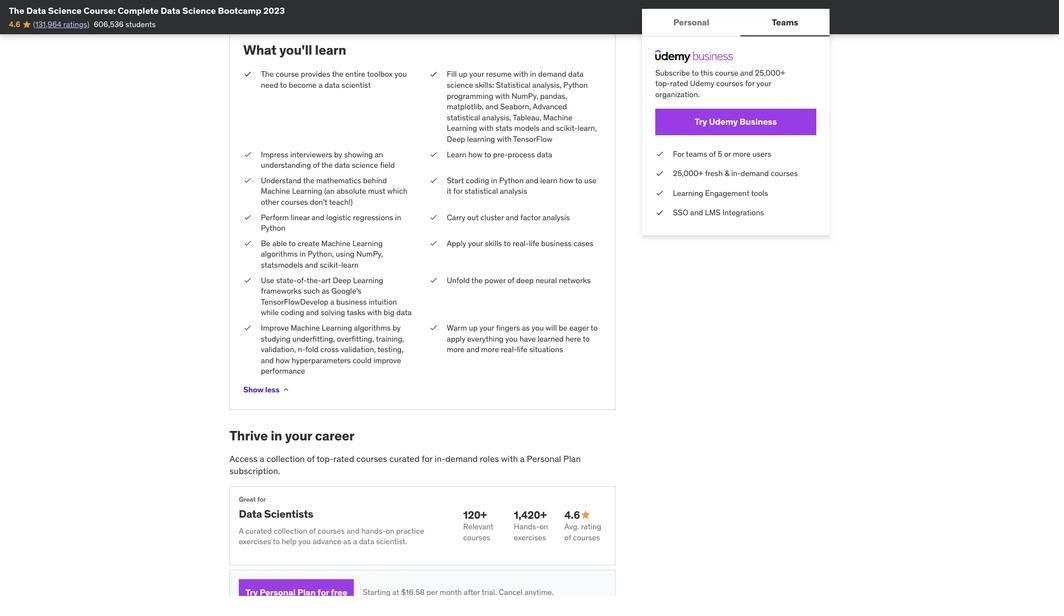 Task type: vqa. For each thing, say whether or not it's contained in the screenshot.
'|' within "basic electrical engineering | electrical engineering"
no



Task type: locate. For each thing, give the bounding box(es) containing it.
algorithms inside the improve machine learning algorithms by studying underfitting, overfitting, training, validation, n-fold cross validation, testing, and how hyperparameters could improve performance
[[354, 323, 391, 333]]

1 vertical spatial deep
[[333, 275, 351, 285]]

scientist.
[[376, 537, 407, 547]]

0 vertical spatial scikit-
[[556, 123, 578, 133]]

2 vertical spatial how
[[276, 355, 290, 365]]

1 vertical spatial up
[[469, 323, 478, 333]]

(131,964 ratings)
[[33, 19, 89, 29]]

0 horizontal spatial by
[[334, 149, 342, 159]]

0 vertical spatial business
[[541, 238, 572, 248]]

life down the factor
[[529, 238, 540, 248]]

deep inside use state-of-the-art deep learning frameworks such as google's tensorflowdevelop a business intuition while coding and solving tasks with big data
[[333, 275, 351, 285]]

teams
[[772, 16, 799, 28]]

machine inside the improve machine learning algorithms by studying underfitting, overfitting, training, validation, n-fold cross validation, testing, and how hyperparameters could improve performance
[[291, 323, 320, 333]]

1 vertical spatial in-
[[435, 453, 446, 464]]

real- inside warm up your fingers as you will be eager to apply everything you have learned here to more and more real-life situations
[[501, 345, 517, 355]]

scikit- down python,
[[320, 260, 341, 270]]

tensorflowdevelop
[[261, 297, 329, 307]]

with down intuition
[[367, 308, 382, 318]]

0 horizontal spatial demand
[[446, 453, 478, 464]]

more right the or
[[733, 149, 751, 159]]

in- right &
[[732, 168, 741, 178]]

solving
[[321, 308, 345, 318]]

how
[[468, 149, 483, 159], [560, 176, 574, 185], [276, 355, 290, 365]]

performance
[[261, 366, 305, 376]]

analysis up carry out cluster and factor analysis
[[500, 186, 527, 196]]

1 vertical spatial python
[[499, 176, 524, 185]]

0 vertical spatial science
[[447, 80, 473, 90]]

a inside great for data scientists a curated collection of courses and hands-on practice exercises to help you advance as a data scientist.
[[353, 537, 357, 547]]

what you'll learn
[[243, 42, 346, 58]]

0 horizontal spatial up
[[459, 69, 468, 79]]

in inside perform linear and logistic regressions in python
[[395, 212, 401, 222]]

0 vertical spatial how
[[468, 149, 483, 159]]

0 vertical spatial analysis,
[[533, 80, 562, 90]]

using
[[336, 249, 355, 259]]

become
[[289, 80, 317, 90]]

the
[[9, 5, 24, 16], [261, 69, 274, 79]]

in right regressions
[[395, 212, 401, 222]]

1 science from the left
[[48, 5, 82, 16]]

1 vertical spatial curated
[[246, 526, 272, 536]]

programming
[[447, 91, 494, 101]]

analysis, up "stats"
[[482, 113, 511, 123]]

up up everything
[[469, 323, 478, 333]]

google's
[[332, 286, 362, 296]]

use state-of-the-art deep learning frameworks such as google's tensorflowdevelop a business intuition while coding and solving tasks with big data
[[261, 275, 412, 318]]

by up "training,"
[[393, 323, 401, 333]]

learning down the solving
[[322, 323, 352, 333]]

0 vertical spatial 25,000+
[[755, 68, 786, 78]]

1 horizontal spatial curated
[[390, 453, 420, 464]]

while
[[261, 308, 279, 318]]

course:
[[84, 5, 116, 16]]

course up the become
[[276, 69, 299, 79]]

1 horizontal spatial as
[[343, 537, 351, 547]]

xsmall image for carry
[[429, 212, 438, 223]]

personal inside button
[[674, 16, 710, 28]]

1 horizontal spatial up
[[469, 323, 478, 333]]

demand up tools
[[741, 168, 769, 178]]

1 horizontal spatial numpy,
[[512, 91, 539, 101]]

you
[[395, 69, 407, 79], [532, 323, 544, 333], [506, 334, 518, 344], [299, 537, 311, 547]]

1 horizontal spatial business
[[541, 238, 572, 248]]

to left 'this'
[[692, 68, 699, 78]]

fingers
[[496, 323, 520, 333]]

more
[[733, 149, 751, 159], [447, 345, 465, 355], [481, 345, 499, 355]]

with up learning
[[479, 123, 494, 133]]

2 validation, from the left
[[341, 345, 376, 355]]

a down provides
[[319, 80, 323, 90]]

tab list containing personal
[[642, 9, 830, 36]]

in down create
[[300, 249, 306, 259]]

in- left roles
[[435, 453, 446, 464]]

your up everything
[[480, 323, 494, 333]]

coding inside use state-of-the-art deep learning frameworks such as google's tensorflowdevelop a business intuition while coding and solving tasks with big data
[[281, 308, 304, 318]]

and inside perform linear and logistic regressions in python
[[312, 212, 325, 222]]

the data science course: complete data science bootcamp 2023
[[9, 5, 285, 16]]

in- inside access a collection of top-rated courses curated for in-demand roles with a personal plan subscription.
[[435, 453, 446, 464]]

1 horizontal spatial algorithms
[[354, 323, 391, 333]]

validation, down the overfitting,
[[341, 345, 376, 355]]

more down apply
[[447, 345, 465, 355]]

a right roles
[[520, 453, 525, 464]]

less
[[265, 385, 280, 395]]

hyperparameters
[[292, 355, 351, 365]]

0 vertical spatial deep
[[447, 134, 465, 144]]

25,000+ fresh & in-demand courses
[[673, 168, 798, 178]]

0 horizontal spatial on
[[386, 526, 395, 536]]

courses right rated
[[357, 453, 387, 464]]

data
[[568, 69, 584, 79], [325, 80, 340, 90], [537, 149, 552, 159], [335, 160, 350, 170], [397, 308, 412, 318], [359, 537, 374, 547]]

xsmall image for the
[[243, 69, 252, 80]]

the left entire
[[332, 69, 344, 79]]

1 horizontal spatial the
[[261, 69, 274, 79]]

your inside the thrive in your career element
[[285, 428, 312, 444]]

teach!)
[[329, 197, 353, 207]]

xsmall image for perform
[[243, 212, 252, 223]]

udemy right try
[[709, 116, 738, 127]]

1 vertical spatial statistical
[[465, 186, 498, 196]]

1 horizontal spatial python
[[499, 176, 524, 185]]

a inside use state-of-the-art deep learning frameworks such as google's tensorflowdevelop a business intuition while coding and solving tasks with big data
[[330, 297, 335, 307]]

provides
[[301, 69, 330, 79]]

0 horizontal spatial the
[[9, 5, 24, 16]]

1 horizontal spatial scikit-
[[556, 123, 578, 133]]

1 horizontal spatial analysis
[[543, 212, 570, 222]]

and down process at the top of page
[[526, 176, 539, 185]]

your up skills:
[[470, 69, 484, 79]]

to left use
[[576, 176, 583, 185]]

for inside access a collection of top-rated courses curated for in-demand roles with a personal plan subscription.
[[422, 453, 433, 464]]

0 horizontal spatial coding
[[281, 308, 304, 318]]

analysis right the factor
[[543, 212, 570, 222]]

0 vertical spatial as
[[322, 286, 330, 296]]

tools
[[752, 188, 769, 198]]

data inside impress interviewers by showing an understanding of the data science field
[[335, 160, 350, 170]]

1 horizontal spatial personal
[[674, 16, 710, 28]]

numpy, inside be able to create machine learning algorithms in python, using numpy, statsmodels and scikit-learn
[[357, 249, 383, 259]]

courses inside great for data scientists a curated collection of courses and hands-on practice exercises to help you advance as a data scientist.
[[318, 526, 345, 536]]

0 horizontal spatial numpy,
[[357, 249, 383, 259]]

numpy,
[[512, 91, 539, 101], [357, 249, 383, 259]]

xsmall image left impress
[[243, 149, 252, 160]]

to inside great for data scientists a curated collection of courses and hands-on practice exercises to help you advance as a data scientist.
[[273, 537, 280, 547]]

of down avg.
[[565, 533, 571, 542]]

and inside great for data scientists a curated collection of courses and hands-on practice exercises to help you advance as a data scientist.
[[347, 526, 360, 536]]

process
[[508, 149, 535, 159]]

subscribe
[[656, 68, 690, 78]]

data down great
[[239, 508, 262, 521]]

0 vertical spatial in-
[[732, 168, 741, 178]]

5
[[718, 149, 723, 159]]

how up performance
[[276, 355, 290, 365]]

real-
[[513, 238, 529, 248], [501, 345, 517, 355]]

python down perform
[[261, 223, 286, 233]]

your for thrive in your career
[[285, 428, 312, 444]]

1 vertical spatial as
[[522, 323, 530, 333]]

xsmall image left perform
[[243, 212, 252, 223]]

coding
[[466, 176, 489, 185], [281, 308, 304, 318]]

with up the statistical
[[514, 69, 528, 79]]

a inside "the course provides the entire toolbox you need to become a data scientist"
[[319, 80, 323, 90]]

1 horizontal spatial science
[[182, 5, 216, 16]]

1 vertical spatial by
[[393, 323, 401, 333]]

to inside be able to create machine learning algorithms in python, using numpy, statsmodels and scikit-learn
[[289, 238, 296, 248]]

0 vertical spatial real-
[[513, 238, 529, 248]]

for inside great for data scientists a curated collection of courses and hands-on practice exercises to help you advance as a data scientist.
[[257, 495, 266, 504]]

1 horizontal spatial analysis,
[[533, 80, 562, 90]]

0 vertical spatial udemy
[[690, 78, 715, 88]]

1 horizontal spatial validation,
[[341, 345, 376, 355]]

1 horizontal spatial coding
[[466, 176, 489, 185]]

python inside "fill up your resume with in demand data science skills: statistical analysis, python programming with numpy, pandas, matplotlib, and seaborn, advanced statistical analysis, tableau, machine learning with stats models and scikit-learn, deep learning with tensorflow"
[[564, 80, 588, 90]]

learning down matplotlib, at the top left of the page
[[447, 123, 477, 133]]

by inside impress interviewers by showing an understanding of the data science field
[[334, 149, 342, 159]]

to
[[692, 68, 699, 78], [280, 80, 287, 90], [484, 149, 492, 159], [576, 176, 583, 185], [289, 238, 296, 248], [504, 238, 511, 248], [591, 323, 598, 333], [583, 334, 590, 344], [273, 537, 280, 547]]

statistical down matplotlib, at the top left of the page
[[447, 113, 480, 123]]

1 horizontal spatial 4.6
[[565, 508, 580, 522]]

behind
[[363, 176, 387, 185]]

of inside great for data scientists a curated collection of courses and hands-on practice exercises to help you advance as a data scientist.
[[309, 526, 316, 536]]

learn up provides
[[315, 42, 346, 58]]

1 vertical spatial numpy,
[[357, 249, 383, 259]]

your inside warm up your fingers as you will be eager to apply everything you have learned here to more and more real-life situations
[[480, 323, 494, 333]]

rating
[[581, 522, 602, 532]]

the inside "the course provides the entire toolbox you need to become a data scientist"
[[332, 69, 344, 79]]

xsmall image for improve
[[243, 323, 252, 333]]

courses
[[717, 78, 744, 88], [771, 168, 798, 178], [281, 197, 308, 207], [357, 453, 387, 464], [318, 526, 345, 536], [463, 533, 491, 542], [573, 533, 600, 542]]

courses up linear
[[281, 197, 308, 207]]

0 horizontal spatial scikit-
[[320, 260, 341, 270]]

xsmall image for understand
[[243, 175, 252, 186]]

a up 'subscription.'
[[260, 453, 265, 464]]

0 vertical spatial the
[[9, 5, 24, 16]]

entire
[[345, 69, 366, 79]]

more down everything
[[481, 345, 499, 355]]

0 vertical spatial life
[[529, 238, 540, 248]]

2 horizontal spatial demand
[[741, 168, 769, 178]]

exercises down hands-
[[514, 533, 546, 542]]

exercises inside the 1,420+ hands-on exercises
[[514, 533, 546, 542]]

1 vertical spatial learn
[[541, 176, 558, 185]]

situations
[[530, 345, 563, 355]]

and down everything
[[467, 345, 480, 355]]

1 horizontal spatial on
[[540, 522, 548, 532]]

how down learning
[[468, 149, 483, 159]]

0 vertical spatial collection
[[267, 453, 305, 464]]

1 horizontal spatial data
[[161, 5, 180, 16]]

0 horizontal spatial in-
[[435, 453, 446, 464]]

deep
[[516, 275, 534, 285]]

1 horizontal spatial exercises
[[514, 533, 546, 542]]

the down 'interviewers'
[[321, 160, 333, 170]]

analysis,
[[533, 80, 562, 90], [482, 113, 511, 123]]

1 vertical spatial business
[[336, 297, 367, 307]]

1 vertical spatial 25,000+
[[673, 168, 704, 178]]

xsmall image
[[243, 149, 252, 160], [429, 149, 438, 160], [656, 168, 664, 179], [243, 212, 252, 223], [243, 323, 252, 333]]

you right toolbox
[[395, 69, 407, 79]]

learning inside use state-of-the-art deep learning frameworks such as google's tensorflowdevelop a business intuition while coding and solving tasks with big data
[[353, 275, 384, 285]]

(131,964
[[33, 19, 61, 29]]

be
[[559, 323, 568, 333]]

access
[[230, 453, 258, 464]]

and left the solving
[[306, 308, 319, 318]]

the
[[332, 69, 344, 79], [321, 160, 333, 170], [303, 176, 315, 185], [472, 275, 483, 285]]

in up the statistical
[[530, 69, 537, 79]]

0 vertical spatial algorithms
[[261, 249, 298, 259]]

matplotlib,
[[447, 102, 484, 112]]

0 horizontal spatial python
[[261, 223, 286, 233]]

1 horizontal spatial how
[[468, 149, 483, 159]]

coding inside start coding in python and learn how to use it for statistical analysis
[[466, 176, 489, 185]]

state-
[[276, 275, 297, 285]]

python down process at the top of page
[[499, 176, 524, 185]]

on
[[540, 522, 548, 532], [386, 526, 395, 536]]

help
[[282, 537, 297, 547]]

the inside understand the mathematics behind machine learning (an absolute must which other courses don't teach!)
[[303, 176, 315, 185]]

to left help
[[273, 537, 280, 547]]

1 vertical spatial how
[[560, 176, 574, 185]]

2 horizontal spatial more
[[733, 149, 751, 159]]

of inside access a collection of top-rated courses curated for in-demand roles with a personal plan subscription.
[[307, 453, 315, 464]]

0 horizontal spatial as
[[322, 286, 330, 296]]

xsmall image for be
[[243, 238, 252, 249]]

up inside warm up your fingers as you will be eager to apply everything you have learned here to more and more real-life situations
[[469, 323, 478, 333]]

tensorflow
[[513, 134, 553, 144]]

such
[[304, 286, 320, 296]]

scikit- down advanced
[[556, 123, 578, 133]]

2 vertical spatial as
[[343, 537, 351, 547]]

xsmall image for learn
[[429, 149, 438, 160]]

validation, down studying on the bottom left of page
[[261, 345, 296, 355]]

xsmall image for learning
[[656, 188, 664, 198]]

of left top-
[[307, 453, 315, 464]]

your inside "fill up your resume with in demand data science skills: statistical analysis, python programming with numpy, pandas, matplotlib, and seaborn, advanced statistical analysis, tableau, machine learning with stats models and scikit-learn, deep learning with tensorflow"
[[470, 69, 484, 79]]

1 vertical spatial 4.6
[[565, 508, 580, 522]]

learning inside the improve machine learning algorithms by studying underfitting, overfitting, training, validation, n-fold cross validation, testing, and how hyperparameters could improve performance
[[322, 323, 352, 333]]

business left 'cases'
[[541, 238, 572, 248]]

for inside subscribe to this course and 25,000+ top‑rated udemy courses for your organization.
[[746, 78, 755, 88]]

scikit- inside "fill up your resume with in demand data science skills: statistical analysis, python programming with numpy, pandas, matplotlib, and seaborn, advanced statistical analysis, tableau, machine learning with stats models and scikit-learn, deep learning with tensorflow"
[[556, 123, 578, 133]]

course
[[715, 68, 739, 78], [276, 69, 299, 79]]

0 vertical spatial curated
[[390, 453, 420, 464]]

your inside subscribe to this course and 25,000+ top‑rated udemy courses for your organization.
[[757, 78, 772, 88]]

exercises
[[514, 533, 546, 542], [239, 537, 271, 547]]

fill
[[447, 69, 457, 79]]

a
[[319, 80, 323, 90], [330, 297, 335, 307], [260, 453, 265, 464], [520, 453, 525, 464], [353, 537, 357, 547]]

0 vertical spatial demand
[[538, 69, 567, 79]]

learn inside be able to create machine learning algorithms in python, using numpy, statsmodels and scikit-learn
[[341, 260, 359, 270]]

here
[[566, 334, 581, 344]]

underfitting,
[[293, 334, 335, 344]]

training,
[[376, 334, 404, 344]]

unfold the power of deep neural networks
[[447, 275, 591, 285]]

exercises down a
[[239, 537, 271, 547]]

120+
[[463, 508, 487, 522]]

4.6 inside the thrive in your career element
[[565, 508, 580, 522]]

0 horizontal spatial science
[[48, 5, 82, 16]]

0 vertical spatial up
[[459, 69, 468, 79]]

1 validation, from the left
[[261, 345, 296, 355]]

the course provides the entire toolbox you need to become a data scientist
[[261, 69, 407, 90]]

0 horizontal spatial more
[[447, 345, 465, 355]]

carry
[[447, 212, 466, 222]]

machine up underfitting,
[[291, 323, 320, 333]]

of down 'interviewers'
[[313, 160, 320, 170]]

real- right skills
[[513, 238, 529, 248]]

courses up try udemy business
[[717, 78, 744, 88]]

learned
[[538, 334, 564, 344]]

networks
[[559, 275, 591, 285]]

0 horizontal spatial science
[[352, 160, 378, 170]]

with inside access a collection of top-rated courses curated for in-demand roles with a personal plan subscription.
[[501, 453, 518, 464]]

data scientists link
[[239, 508, 313, 521]]

scikit- inside be able to create machine learning algorithms in python, using numpy, statsmodels and scikit-learn
[[320, 260, 341, 270]]

you right help
[[299, 537, 311, 547]]

to down eager
[[583, 334, 590, 344]]

of left 5
[[709, 149, 716, 159]]

1 horizontal spatial life
[[529, 238, 540, 248]]

in-
[[732, 168, 741, 178], [435, 453, 446, 464]]

up inside "fill up your resume with in demand data science skills: statistical analysis, python programming with numpy, pandas, matplotlib, and seaborn, advanced statistical analysis, tableau, machine learning with stats models and scikit-learn, deep learning with tensorflow"
[[459, 69, 468, 79]]

1 vertical spatial analysis,
[[482, 113, 511, 123]]

personal inside access a collection of top-rated courses curated for in-demand roles with a personal plan subscription.
[[527, 453, 561, 464]]

machine inside "fill up your resume with in demand data science skills: statistical analysis, python programming with numpy, pandas, matplotlib, and seaborn, advanced statistical analysis, tableau, machine learning with stats models and scikit-learn, deep learning with tensorflow"
[[543, 113, 573, 123]]

up
[[459, 69, 468, 79], [469, 323, 478, 333]]

science up (131,964 ratings)
[[48, 5, 82, 16]]

1 vertical spatial real-
[[501, 345, 517, 355]]

tab list
[[642, 9, 830, 36]]

plan
[[564, 453, 581, 464]]

udemy down 'this'
[[690, 78, 715, 88]]

in inside "fill up your resume with in demand data science skills: statistical analysis, python programming with numpy, pandas, matplotlib, and seaborn, advanced statistical analysis, tableau, machine learning with stats models and scikit-learn, deep learning with tensorflow"
[[530, 69, 537, 79]]

collection down thrive in your career
[[267, 453, 305, 464]]

xsmall image for sso
[[656, 207, 664, 218]]

your left career
[[285, 428, 312, 444]]

to right able
[[289, 238, 296, 248]]

show
[[243, 385, 264, 395]]

and down python,
[[305, 260, 318, 270]]

life down have
[[517, 345, 528, 355]]

integrations
[[723, 208, 764, 217]]

2 horizontal spatial how
[[560, 176, 574, 185]]

1,420+
[[514, 508, 547, 522]]

the up don't
[[303, 176, 315, 185]]

tableau,
[[513, 113, 542, 123]]

stats
[[496, 123, 513, 133]]

1 vertical spatial coding
[[281, 308, 304, 318]]

learn inside start coding in python and learn how to use it for statistical analysis
[[541, 176, 558, 185]]

students
[[126, 19, 156, 29]]

0 horizontal spatial life
[[517, 345, 528, 355]]

2 vertical spatial learn
[[341, 260, 359, 270]]

sso and lms integrations
[[673, 208, 764, 217]]

25,000+ down "teams"
[[673, 168, 704, 178]]

on inside great for data scientists a curated collection of courses and hands-on practice exercises to help you advance as a data scientist.
[[386, 526, 395, 536]]

you inside "the course provides the entire toolbox you need to become a data scientist"
[[395, 69, 407, 79]]

0 vertical spatial coding
[[466, 176, 489, 185]]

python inside perform linear and logistic regressions in python
[[261, 223, 286, 233]]

0 vertical spatial personal
[[674, 16, 710, 28]]

demand up 'pandas,'
[[538, 69, 567, 79]]

2 horizontal spatial data
[[239, 508, 262, 521]]

your up business
[[757, 78, 772, 88]]

and down don't
[[312, 212, 325, 222]]

personal left plan
[[527, 453, 561, 464]]

machine up using in the top left of the page
[[321, 238, 351, 248]]

udemy
[[690, 78, 715, 88], [709, 116, 738, 127]]

0 horizontal spatial 25,000+
[[673, 168, 704, 178]]

and inside subscribe to this course and 25,000+ top‑rated udemy courses for your organization.
[[741, 68, 753, 78]]

1 horizontal spatial science
[[447, 80, 473, 90]]

thrive
[[230, 428, 268, 444]]

1 vertical spatial science
[[352, 160, 378, 170]]

course inside "the course provides the entire toolbox you need to become a data scientist"
[[276, 69, 299, 79]]

1 vertical spatial collection
[[274, 526, 307, 536]]

courses down relevant
[[463, 533, 491, 542]]

on up scientist. at the bottom left
[[386, 526, 395, 536]]

0 horizontal spatial personal
[[527, 453, 561, 464]]

0 vertical spatial by
[[334, 149, 342, 159]]

learn down using in the top left of the page
[[341, 260, 359, 270]]

0 horizontal spatial course
[[276, 69, 299, 79]]

top-
[[317, 453, 334, 464]]

science down showing
[[352, 160, 378, 170]]

1 horizontal spatial by
[[393, 323, 401, 333]]

1 horizontal spatial deep
[[447, 134, 465, 144]]

to right need
[[280, 80, 287, 90]]

0 horizontal spatial algorithms
[[261, 249, 298, 259]]

machine down advanced
[[543, 113, 573, 123]]

xsmall image left fresh
[[656, 168, 664, 179]]

and inside warm up your fingers as you will be eager to apply everything you have learned here to more and more real-life situations
[[467, 345, 480, 355]]

data inside great for data scientists a curated collection of courses and hands-on practice exercises to help you advance as a data scientist.
[[359, 537, 374, 547]]

of inside avg. rating of courses
[[565, 533, 571, 542]]

1 vertical spatial scikit-
[[320, 260, 341, 270]]

and left hands-
[[347, 526, 360, 536]]

python
[[564, 80, 588, 90], [499, 176, 524, 185], [261, 223, 286, 233]]

warm
[[447, 323, 467, 333]]

1 vertical spatial life
[[517, 345, 528, 355]]

learn up the factor
[[541, 176, 558, 185]]

0 vertical spatial python
[[564, 80, 588, 90]]

udemy business image
[[656, 50, 733, 63]]

life
[[529, 238, 540, 248], [517, 345, 528, 355]]

up for warm
[[469, 323, 478, 333]]

algorithms
[[261, 249, 298, 259], [354, 323, 391, 333]]

0 horizontal spatial curated
[[246, 526, 272, 536]]

coding right start
[[466, 176, 489, 185]]

for
[[746, 78, 755, 88], [454, 186, 463, 196], [422, 453, 433, 464], [257, 495, 266, 504]]

of up advance
[[309, 526, 316, 536]]

with right roles
[[501, 453, 518, 464]]

xsmall image left the improve
[[243, 323, 252, 333]]

data inside use state-of-the-art deep learning frameworks such as google's tensorflowdevelop a business intuition while coding and solving tasks with big data
[[397, 308, 412, 318]]

in down learn how to pre-process data
[[491, 176, 498, 185]]

collection
[[267, 453, 305, 464], [274, 526, 307, 536]]

exercises inside great for data scientists a curated collection of courses and hands-on practice exercises to help you advance as a data scientist.
[[239, 537, 271, 547]]

0 vertical spatial analysis
[[500, 186, 527, 196]]

learning up google's
[[353, 275, 384, 285]]

fill up your resume with in demand data science skills: statistical analysis, python programming with numpy, pandas, matplotlib, and seaborn, advanced statistical analysis, tableau, machine learning with stats models and scikit-learn, deep learning with tensorflow
[[447, 69, 597, 144]]

use
[[261, 275, 274, 285]]

data right 'complete'
[[161, 5, 180, 16]]

with down "stats"
[[497, 134, 512, 144]]

personal up udemy business image
[[674, 16, 710, 28]]

xsmall image
[[243, 69, 252, 80], [429, 69, 438, 80], [656, 148, 664, 159], [243, 175, 252, 186], [429, 175, 438, 186], [656, 188, 664, 198], [656, 207, 664, 218], [429, 212, 438, 223], [243, 238, 252, 249], [429, 238, 438, 249], [243, 275, 252, 286], [429, 275, 438, 286], [429, 323, 438, 333], [282, 386, 291, 394]]

data inside great for data scientists a curated collection of courses and hands-on practice exercises to help you advance as a data scientist.
[[239, 508, 262, 521]]

1 horizontal spatial more
[[481, 345, 499, 355]]

0 vertical spatial learn
[[315, 42, 346, 58]]

how inside the improve machine learning algorithms by studying underfitting, overfitting, training, validation, n-fold cross validation, testing, and how hyperparameters could improve performance
[[276, 355, 290, 365]]



Task type: describe. For each thing, give the bounding box(es) containing it.
and inside be able to create machine learning algorithms in python, using numpy, statsmodels and scikit-learn
[[305, 260, 318, 270]]

life inside warm up your fingers as you will be eager to apply everything you have learned here to more and more real-life situations
[[517, 345, 528, 355]]

for inside start coding in python and learn how to use it for statistical analysis
[[454, 186, 463, 196]]

business
[[740, 116, 777, 127]]

how inside start coding in python and learn how to use it for statistical analysis
[[560, 176, 574, 185]]

0 vertical spatial 4.6
[[9, 19, 20, 29]]

the left power
[[472, 275, 483, 285]]

complete
[[118, 5, 159, 16]]

machine inside understand the mathematics behind machine learning (an absolute must which other courses don't teach!)
[[261, 186, 290, 196]]

fresh
[[705, 168, 723, 178]]

practice
[[396, 526, 424, 536]]

science inside "fill up your resume with in demand data science skills: statistical analysis, python programming with numpy, pandas, matplotlib, and seaborn, advanced statistical analysis, tableau, machine learning with stats models and scikit-learn, deep learning with tensorflow"
[[447, 80, 473, 90]]

python,
[[308, 249, 334, 259]]

collection inside access a collection of top-rated courses curated for in-demand roles with a personal plan subscription.
[[267, 453, 305, 464]]

career
[[315, 428, 355, 444]]

machine inside be able to create machine learning algorithms in python, using numpy, statsmodels and scikit-learn
[[321, 238, 351, 248]]

try udemy business link
[[656, 109, 817, 135]]

the for the course provides the entire toolbox you need to become a data scientist
[[261, 69, 274, 79]]

you down fingers
[[506, 334, 518, 344]]

your for fill up your resume with in demand data science skills: statistical analysis, python programming with numpy, pandas, matplotlib, and seaborn, advanced statistical analysis, tableau, machine learning with stats models and scikit-learn, deep learning with tensorflow
[[470, 69, 484, 79]]

subscription.
[[230, 465, 280, 477]]

demand inside access a collection of top-rated courses curated for in-demand roles with a personal plan subscription.
[[446, 453, 478, 464]]

try
[[695, 116, 707, 127]]

apply
[[447, 334, 466, 344]]

everything
[[467, 334, 504, 344]]

course inside subscribe to this course and 25,000+ top‑rated udemy courses for your organization.
[[715, 68, 739, 78]]

you left will in the bottom right of the page
[[532, 323, 544, 333]]

for teams of 5 or more users
[[673, 149, 772, 159]]

great
[[239, 495, 256, 504]]

what
[[243, 42, 277, 58]]

to right eager
[[591, 323, 598, 333]]

learning inside be able to create machine learning algorithms in python, using numpy, statsmodels and scikit-learn
[[353, 238, 383, 248]]

small image
[[580, 510, 591, 521]]

to inside "the course provides the entire toolbox you need to become a data scientist"
[[280, 80, 287, 90]]

1 vertical spatial udemy
[[709, 116, 738, 127]]

with down the statistical
[[495, 91, 510, 101]]

and inside the improve machine learning algorithms by studying underfitting, overfitting, training, validation, n-fold cross validation, testing, and how hyperparameters could improve performance
[[261, 355, 274, 365]]

courses down users
[[771, 168, 798, 178]]

show less
[[243, 385, 280, 395]]

as inside great for data scientists a curated collection of courses and hands-on practice exercises to help you advance as a data scientist.
[[343, 537, 351, 547]]

improve
[[374, 355, 401, 365]]

understand the mathematics behind machine learning (an absolute must which other courses don't teach!)
[[261, 176, 408, 207]]

udemy inside subscribe to this course and 25,000+ top‑rated udemy courses for your organization.
[[690, 78, 715, 88]]

&
[[725, 168, 730, 178]]

learn,
[[578, 123, 597, 133]]

unfold
[[447, 275, 470, 285]]

start
[[447, 176, 464, 185]]

statistical inside start coding in python and learn how to use it for statistical analysis
[[465, 186, 498, 196]]

to inside start coding in python and learn how to use it for statistical analysis
[[576, 176, 583, 185]]

xsmall image for fill
[[429, 69, 438, 80]]

big
[[384, 308, 395, 318]]

the for the data science course: complete data science bootcamp 2023
[[9, 5, 24, 16]]

top‑rated
[[656, 78, 689, 88]]

analysis inside start coding in python and learn how to use it for statistical analysis
[[500, 186, 527, 196]]

to right skills
[[504, 238, 511, 248]]

xsmall image for unfold
[[429, 275, 438, 286]]

collection inside great for data scientists a curated collection of courses and hands-on practice exercises to help you advance as a data scientist.
[[274, 526, 307, 536]]

able
[[272, 238, 287, 248]]

absolute
[[337, 186, 366, 196]]

xsmall image inside 'show less' button
[[282, 386, 291, 394]]

curated inside access a collection of top-rated courses curated for in-demand roles with a personal plan subscription.
[[390, 453, 420, 464]]

xsmall image for warm
[[429, 323, 438, 333]]

regressions
[[353, 212, 393, 222]]

which
[[387, 186, 408, 196]]

impress interviewers by showing an understanding of the data science field
[[261, 149, 395, 170]]

science inside impress interviewers by showing an understanding of the data science field
[[352, 160, 378, 170]]

2023
[[263, 5, 285, 16]]

you'll
[[279, 42, 312, 58]]

and up tensorflow
[[542, 123, 555, 133]]

your left skills
[[468, 238, 483, 248]]

understanding
[[261, 160, 311, 170]]

be
[[261, 238, 271, 248]]

learn how to pre-process data
[[447, 149, 552, 159]]

power
[[485, 275, 506, 285]]

xsmall image for 25,000+
[[656, 168, 664, 179]]

tasks
[[347, 308, 366, 318]]

demand inside "fill up your resume with in demand data science skills: statistical analysis, python programming with numpy, pandas, matplotlib, and seaborn, advanced statistical analysis, tableau, machine learning with stats models and scikit-learn, deep learning with tensorflow"
[[538, 69, 567, 79]]

with inside use state-of-the-art deep learning frameworks such as google's tensorflowdevelop a business intuition while coding and solving tasks with big data
[[367, 308, 382, 318]]

curated inside great for data scientists a curated collection of courses and hands-on practice exercises to help you advance as a data scientist.
[[246, 526, 272, 536]]

and left the factor
[[506, 212, 519, 222]]

xsmall image for impress
[[243, 149, 252, 160]]

as inside use state-of-the-art deep learning frameworks such as google's tensorflowdevelop a business intuition while coding and solving tasks with big data
[[322, 286, 330, 296]]

in inside start coding in python and learn how to use it for statistical analysis
[[491, 176, 498, 185]]

statsmodels
[[261, 260, 303, 270]]

courses inside access a collection of top-rated courses curated for in-demand roles with a personal plan subscription.
[[357, 453, 387, 464]]

numpy, inside "fill up your resume with in demand data science skills: statistical analysis, python programming with numpy, pandas, matplotlib, and seaborn, advanced statistical analysis, tableau, machine learning with stats models and scikit-learn, deep learning with tensorflow"
[[512, 91, 539, 101]]

xsmall image for for
[[656, 148, 664, 159]]

engagement
[[705, 188, 750, 198]]

studying
[[261, 334, 291, 344]]

testing,
[[378, 345, 404, 355]]

toolbox
[[367, 69, 393, 79]]

create
[[298, 238, 320, 248]]

other
[[261, 197, 279, 207]]

field
[[380, 160, 395, 170]]

as inside warm up your fingers as you will be eager to apply everything you have learned here to more and more real-life situations
[[522, 323, 530, 333]]

learning up sso
[[673, 188, 704, 198]]

models
[[515, 123, 540, 133]]

carry out cluster and factor analysis
[[447, 212, 570, 222]]

hands-
[[514, 522, 540, 532]]

improve
[[261, 323, 289, 333]]

this
[[701, 68, 714, 78]]

organization.
[[656, 89, 700, 99]]

data inside "the course provides the entire toolbox you need to become a data scientist"
[[325, 80, 340, 90]]

art
[[321, 275, 331, 285]]

cases
[[574, 238, 594, 248]]

and inside start coding in python and learn how to use it for statistical analysis
[[526, 176, 539, 185]]

of left deep
[[508, 275, 515, 285]]

1 vertical spatial analysis
[[543, 212, 570, 222]]

of inside impress interviewers by showing an understanding of the data science field
[[313, 160, 320, 170]]

frameworks
[[261, 286, 302, 296]]

to inside subscribe to this course and 25,000+ top‑rated udemy courses for your organization.
[[692, 68, 699, 78]]

and right sso
[[691, 208, 703, 217]]

advanced
[[533, 102, 567, 112]]

access a collection of top-rated courses curated for in-demand roles with a personal plan subscription.
[[230, 453, 581, 477]]

learning inside understand the mathematics behind machine learning (an absolute must which other courses don't teach!)
[[292, 186, 322, 196]]

learning engagement tools
[[673, 188, 769, 198]]

or
[[724, 149, 731, 159]]

courses inside understand the mathematics behind machine learning (an absolute must which other courses don't teach!)
[[281, 197, 308, 207]]

to left pre-
[[484, 149, 492, 159]]

2 science from the left
[[182, 5, 216, 16]]

roles
[[480, 453, 499, 464]]

improve machine learning algorithms by studying underfitting, overfitting, training, validation, n-fold cross validation, testing, and how hyperparameters could improve performance
[[261, 323, 404, 376]]

data inside "fill up your resume with in demand data science skills: statistical analysis, python programming with numpy, pandas, matplotlib, and seaborn, advanced statistical analysis, tableau, machine learning with stats models and scikit-learn, deep learning with tensorflow"
[[568, 69, 584, 79]]

xsmall image for use
[[243, 275, 252, 286]]

you inside great for data scientists a curated collection of courses and hands-on practice exercises to help you advance as a data scientist.
[[299, 537, 311, 547]]

by inside the improve machine learning algorithms by studying underfitting, overfitting, training, validation, n-fold cross validation, testing, and how hyperparameters could improve performance
[[393, 323, 401, 333]]

business inside use state-of-the-art deep learning frameworks such as google's tensorflowdevelop a business intuition while coding and solving tasks with big data
[[336, 297, 367, 307]]

skills:
[[475, 80, 494, 90]]

python inside start coding in python and learn how to use it for statistical analysis
[[499, 176, 524, 185]]

statistical inside "fill up your resume with in demand data science skills: statistical analysis, python programming with numpy, pandas, matplotlib, and seaborn, advanced statistical analysis, tableau, machine learning with stats models and scikit-learn, deep learning with tensorflow"
[[447, 113, 480, 123]]

will
[[546, 323, 557, 333]]

courses inside subscribe to this course and 25,000+ top‑rated udemy courses for your organization.
[[717, 78, 744, 88]]

use
[[585, 176, 597, 185]]

neural
[[536, 275, 557, 285]]

606,536
[[94, 19, 124, 29]]

courses inside 120+ relevant courses
[[463, 533, 491, 542]]

xsmall image for start
[[429, 175, 438, 186]]

and down skills:
[[486, 102, 499, 112]]

25,000+ inside subscribe to this course and 25,000+ top‑rated udemy courses for your organization.
[[755, 68, 786, 78]]

thrive in your career element
[[230, 428, 616, 596]]

linear
[[291, 212, 310, 222]]

don't
[[310, 197, 328, 207]]

on inside the 1,420+ hands-on exercises
[[540, 522, 548, 532]]

algorithms inside be able to create machine learning algorithms in python, using numpy, statsmodels and scikit-learn
[[261, 249, 298, 259]]

606,536 students
[[94, 19, 156, 29]]

try udemy business
[[695, 116, 777, 127]]

be able to create machine learning algorithms in python, using numpy, statsmodels and scikit-learn
[[261, 238, 383, 270]]

for
[[673, 149, 685, 159]]

must
[[368, 186, 386, 196]]

perform linear and logistic regressions in python
[[261, 212, 401, 233]]

in right the thrive
[[271, 428, 282, 444]]

up for fill
[[459, 69, 468, 79]]

eager
[[570, 323, 589, 333]]

intuition
[[369, 297, 397, 307]]

courses inside avg. rating of courses
[[573, 533, 600, 542]]

users
[[753, 149, 772, 159]]

learning inside "fill up your resume with in demand data science skills: statistical analysis, python programming with numpy, pandas, matplotlib, and seaborn, advanced statistical analysis, tableau, machine learning with stats models and scikit-learn, deep learning with tensorflow"
[[447, 123, 477, 133]]

in inside be able to create machine learning algorithms in python, using numpy, statsmodels and scikit-learn
[[300, 249, 306, 259]]

xsmall image for apply
[[429, 238, 438, 249]]

the inside impress interviewers by showing an understanding of the data science field
[[321, 160, 333, 170]]

your for warm up your fingers as you will be eager to apply everything you have learned here to more and more real-life situations
[[480, 323, 494, 333]]

0 horizontal spatial data
[[26, 5, 46, 16]]

avg.
[[565, 522, 580, 532]]

and inside use state-of-the-art deep learning frameworks such as google's tensorflowdevelop a business intuition while coding and solving tasks with big data
[[306, 308, 319, 318]]

statistical
[[496, 80, 531, 90]]



